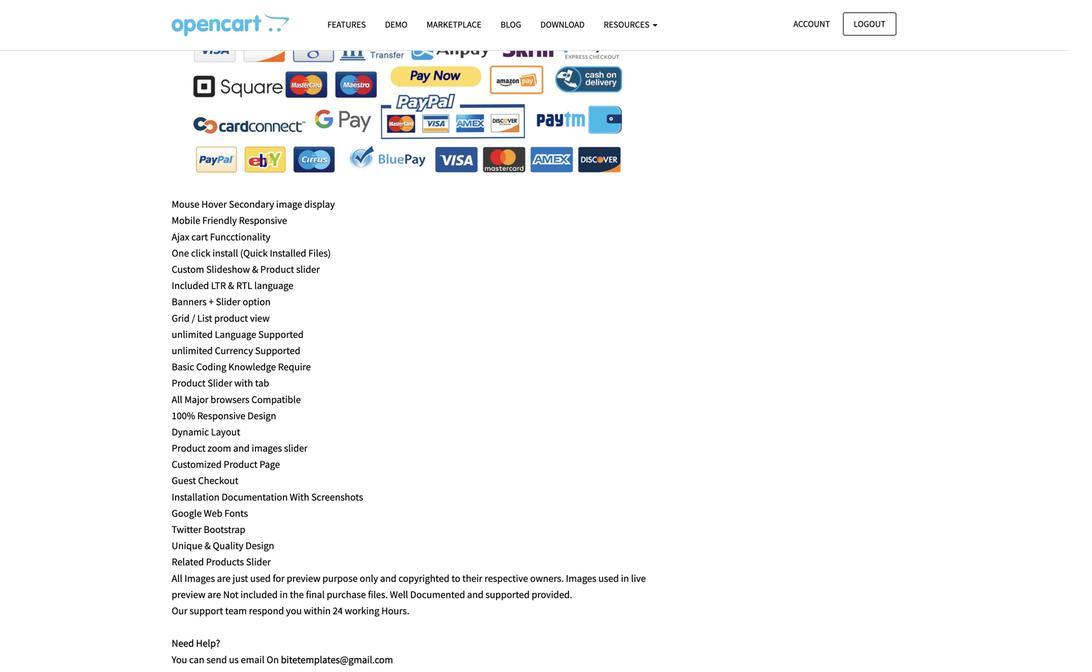 Task type: vqa. For each thing, say whether or not it's contained in the screenshot.
Opencart - Features image
no



Task type: describe. For each thing, give the bounding box(es) containing it.
demo link
[[376, 13, 417, 36]]

cart
[[191, 231, 208, 243]]

product down basic
[[172, 377, 206, 390]]

products
[[206, 556, 244, 569]]

related
[[172, 556, 204, 569]]

help?
[[196, 638, 220, 650]]

well
[[390, 589, 408, 602]]

marketplace link
[[417, 13, 491, 36]]

0 horizontal spatial and
[[233, 442, 250, 455]]

tab
[[255, 377, 269, 390]]

bitetemplates@gmail.com
[[281, 654, 393, 667]]

included
[[241, 589, 278, 602]]

opencart - winehub opencart responsive theme (bar, restaurant, club) image
[[172, 13, 289, 36]]

1 used from the left
[[250, 573, 271, 585]]

within
[[304, 605, 331, 618]]

can
[[189, 654, 204, 667]]

files)
[[308, 247, 331, 260]]

google
[[172, 508, 202, 520]]

download
[[541, 19, 585, 30]]

download link
[[531, 13, 594, 36]]

basic
[[172, 361, 194, 374]]

you
[[172, 654, 187, 667]]

support
[[190, 605, 223, 618]]

0 vertical spatial supported
[[258, 328, 304, 341]]

not
[[223, 589, 239, 602]]

list
[[197, 312, 212, 325]]

working
[[345, 605, 380, 618]]

guest
[[172, 475, 196, 488]]

product down dynamic on the bottom left
[[172, 442, 206, 455]]

web
[[204, 508, 223, 520]]

1 vertical spatial responsive
[[197, 410, 246, 423]]

logout
[[854, 18, 886, 30]]

account
[[794, 18, 830, 30]]

product
[[214, 312, 248, 325]]

on
[[267, 654, 279, 667]]

custom
[[172, 263, 204, 276]]

customized
[[172, 459, 222, 471]]

logout link
[[843, 12, 897, 36]]

demo
[[385, 19, 408, 30]]

0 vertical spatial &
[[252, 263, 258, 276]]

layout
[[211, 426, 240, 439]]

copyrighted
[[399, 573, 450, 585]]

purpose
[[323, 573, 358, 585]]

email
[[241, 654, 265, 667]]

resources
[[604, 19, 652, 30]]

only
[[360, 573, 378, 585]]

option
[[243, 296, 271, 309]]

mouse
[[172, 198, 199, 211]]

team
[[225, 605, 247, 618]]

2 unlimited from the top
[[172, 345, 213, 357]]

live
[[631, 573, 646, 585]]

unique
[[172, 540, 203, 553]]

resources link
[[594, 13, 667, 36]]

install
[[213, 247, 238, 260]]

2 vertical spatial and
[[467, 589, 484, 602]]

rtl
[[236, 280, 252, 292]]

hours.
[[382, 605, 410, 618]]

mouse hover secondary image display mobile friendly responsive ajax cart funcctionality one click install (quick installed files) custom slideshow & product slider included ltr & rtl language banners + slider option grid / list product view unlimited language supported unlimited currency supported basic coding knowledge require product slider with tab all major browsers compatible 100% responsive design dynamic layout product zoom and images slider customized product page guest checkout installation documentation with screenshots google web fonts twitter bootstrap unique & quality design related products slider all images are just used for preview purpose only and copyrighted to their respective owners. images used in live preview are not included in the final purchase files. well documented and supported provided. our support team respond you within 24 working hours.
[[172, 198, 646, 618]]

0 vertical spatial preview
[[287, 573, 321, 585]]

/
[[192, 312, 195, 325]]

1 vertical spatial are
[[208, 589, 221, 602]]

checkout
[[198, 475, 239, 488]]

2 all from the top
[[172, 573, 182, 585]]

ajax
[[172, 231, 189, 243]]

knowledge
[[229, 361, 276, 374]]

hover
[[202, 198, 227, 211]]

slideshow
[[206, 263, 250, 276]]

the
[[290, 589, 304, 602]]

one
[[172, 247, 189, 260]]

24
[[333, 605, 343, 618]]

1 horizontal spatial in
[[621, 573, 629, 585]]

with
[[234, 377, 253, 390]]

zoom
[[208, 442, 231, 455]]

images
[[252, 442, 282, 455]]

0 horizontal spatial preview
[[172, 589, 206, 602]]

0 vertical spatial slider
[[216, 296, 241, 309]]

respective
[[485, 573, 528, 585]]

documentation
[[222, 491, 288, 504]]

funcctionality
[[210, 231, 271, 243]]



Task type: locate. For each thing, give the bounding box(es) containing it.
and right zoom on the left bottom of page
[[233, 442, 250, 455]]

supported down view
[[258, 328, 304, 341]]

0 vertical spatial and
[[233, 442, 250, 455]]

1 vertical spatial all
[[172, 573, 182, 585]]

browsers
[[211, 394, 250, 406]]

major
[[184, 394, 209, 406]]

used
[[250, 573, 271, 585], [599, 573, 619, 585]]

all up 100%
[[172, 394, 182, 406]]

design down the compatible
[[248, 410, 276, 423]]

with
[[290, 491, 309, 504]]

owners.
[[530, 573, 564, 585]]

in left live at the right bottom of the page
[[621, 573, 629, 585]]

image
[[276, 198, 302, 211]]

used left live at the right bottom of the page
[[599, 573, 619, 585]]

responsive
[[239, 214, 287, 227], [197, 410, 246, 423]]

provided.
[[532, 589, 573, 602]]

their
[[463, 573, 483, 585]]

you
[[286, 605, 302, 618]]

installation
[[172, 491, 220, 504]]

responsive up layout
[[197, 410, 246, 423]]

1 vertical spatial in
[[280, 589, 288, 602]]

secondary
[[229, 198, 274, 211]]

in left the
[[280, 589, 288, 602]]

need help? you can send us email on bitetemplates@gmail.com
[[172, 638, 393, 667]]

banners
[[172, 296, 207, 309]]

dynamic
[[172, 426, 209, 439]]

supported up the require
[[255, 345, 301, 357]]

respond
[[249, 605, 284, 618]]

0 vertical spatial slider
[[296, 263, 320, 276]]

unlimited up basic
[[172, 345, 213, 357]]

features
[[328, 19, 366, 30]]

files.
[[368, 589, 388, 602]]

supported
[[486, 589, 530, 602]]

final
[[306, 589, 325, 602]]

1 vertical spatial slider
[[208, 377, 232, 390]]

1 horizontal spatial used
[[599, 573, 619, 585]]

2 horizontal spatial &
[[252, 263, 258, 276]]

2 horizontal spatial and
[[467, 589, 484, 602]]

1 horizontal spatial &
[[228, 280, 234, 292]]

responsive down secondary
[[239, 214, 287, 227]]

blog link
[[491, 13, 531, 36]]

2 images from the left
[[566, 573, 597, 585]]

for
[[273, 573, 285, 585]]

in
[[621, 573, 629, 585], [280, 589, 288, 602]]

unlimited
[[172, 328, 213, 341], [172, 345, 213, 357]]

need
[[172, 638, 194, 650]]

1 horizontal spatial and
[[380, 573, 397, 585]]

0 vertical spatial all
[[172, 394, 182, 406]]

0 vertical spatial responsive
[[239, 214, 287, 227]]

1 horizontal spatial preview
[[287, 573, 321, 585]]

features link
[[318, 13, 376, 36]]

0 vertical spatial in
[[621, 573, 629, 585]]

slider down files)
[[296, 263, 320, 276]]

1 vertical spatial slider
[[284, 442, 308, 455]]

slider
[[296, 263, 320, 276], [284, 442, 308, 455]]

mobile
[[172, 214, 200, 227]]

slider right images
[[284, 442, 308, 455]]

and
[[233, 442, 250, 455], [380, 573, 397, 585], [467, 589, 484, 602]]

page
[[260, 459, 280, 471]]

1 horizontal spatial images
[[566, 573, 597, 585]]

1 vertical spatial preview
[[172, 589, 206, 602]]

images
[[184, 573, 215, 585], [566, 573, 597, 585]]

0 horizontal spatial &
[[205, 540, 211, 553]]

images down related
[[184, 573, 215, 585]]

0 vertical spatial design
[[248, 410, 276, 423]]

just
[[233, 573, 248, 585]]

preview up our
[[172, 589, 206, 602]]

1 vertical spatial unlimited
[[172, 345, 213, 357]]

fonts
[[225, 508, 248, 520]]

bootstrap
[[204, 524, 246, 537]]

and down 'their'
[[467, 589, 484, 602]]

slider up just
[[246, 556, 271, 569]]

all
[[172, 394, 182, 406], [172, 573, 182, 585]]

images up provided.
[[566, 573, 597, 585]]

design right quality
[[246, 540, 274, 553]]

included
[[172, 280, 209, 292]]

ltr
[[211, 280, 226, 292]]

and up files.
[[380, 573, 397, 585]]

display
[[304, 198, 335, 211]]

2 vertical spatial slider
[[246, 556, 271, 569]]

marketplace
[[427, 19, 482, 30]]

0 horizontal spatial used
[[250, 573, 271, 585]]

coding
[[196, 361, 226, 374]]

product up language
[[260, 263, 294, 276]]

currency
[[215, 345, 253, 357]]

require
[[278, 361, 311, 374]]

slider down coding
[[208, 377, 232, 390]]

are down products
[[217, 573, 231, 585]]

0 horizontal spatial in
[[280, 589, 288, 602]]

documented
[[410, 589, 465, 602]]

send
[[207, 654, 227, 667]]

1 vertical spatial supported
[[255, 345, 301, 357]]

1 vertical spatial &
[[228, 280, 234, 292]]

used up included
[[250, 573, 271, 585]]

&
[[252, 263, 258, 276], [228, 280, 234, 292], [205, 540, 211, 553]]

all down related
[[172, 573, 182, 585]]

+
[[209, 296, 214, 309]]

& down "(quick" at the left of page
[[252, 263, 258, 276]]

product down zoom on the left bottom of page
[[224, 459, 258, 471]]

click
[[191, 247, 211, 260]]

0 vertical spatial are
[[217, 573, 231, 585]]

2 used from the left
[[599, 573, 619, 585]]

1 all from the top
[[172, 394, 182, 406]]

& left quality
[[205, 540, 211, 553]]

1 unlimited from the top
[[172, 328, 213, 341]]

1 images from the left
[[184, 573, 215, 585]]

installed
[[270, 247, 306, 260]]

preview
[[287, 573, 321, 585], [172, 589, 206, 602]]

are left not
[[208, 589, 221, 602]]

0 horizontal spatial images
[[184, 573, 215, 585]]

slider
[[216, 296, 241, 309], [208, 377, 232, 390], [246, 556, 271, 569]]

us
[[229, 654, 239, 667]]

slider up product
[[216, 296, 241, 309]]

quality
[[213, 540, 244, 553]]

view
[[250, 312, 270, 325]]

0 vertical spatial unlimited
[[172, 328, 213, 341]]

& right ltr
[[228, 280, 234, 292]]

design
[[248, 410, 276, 423], [246, 540, 274, 553]]

grid
[[172, 312, 190, 325]]

2 vertical spatial &
[[205, 540, 211, 553]]

supported
[[258, 328, 304, 341], [255, 345, 301, 357]]

preview up the
[[287, 573, 321, 585]]

our
[[172, 605, 188, 618]]

blog
[[501, 19, 522, 30]]

friendly
[[202, 214, 237, 227]]

unlimited down /
[[172, 328, 213, 341]]

language
[[254, 280, 294, 292]]

1 vertical spatial and
[[380, 573, 397, 585]]

twitter
[[172, 524, 202, 537]]

1 vertical spatial design
[[246, 540, 274, 553]]

account link
[[783, 12, 841, 36]]



